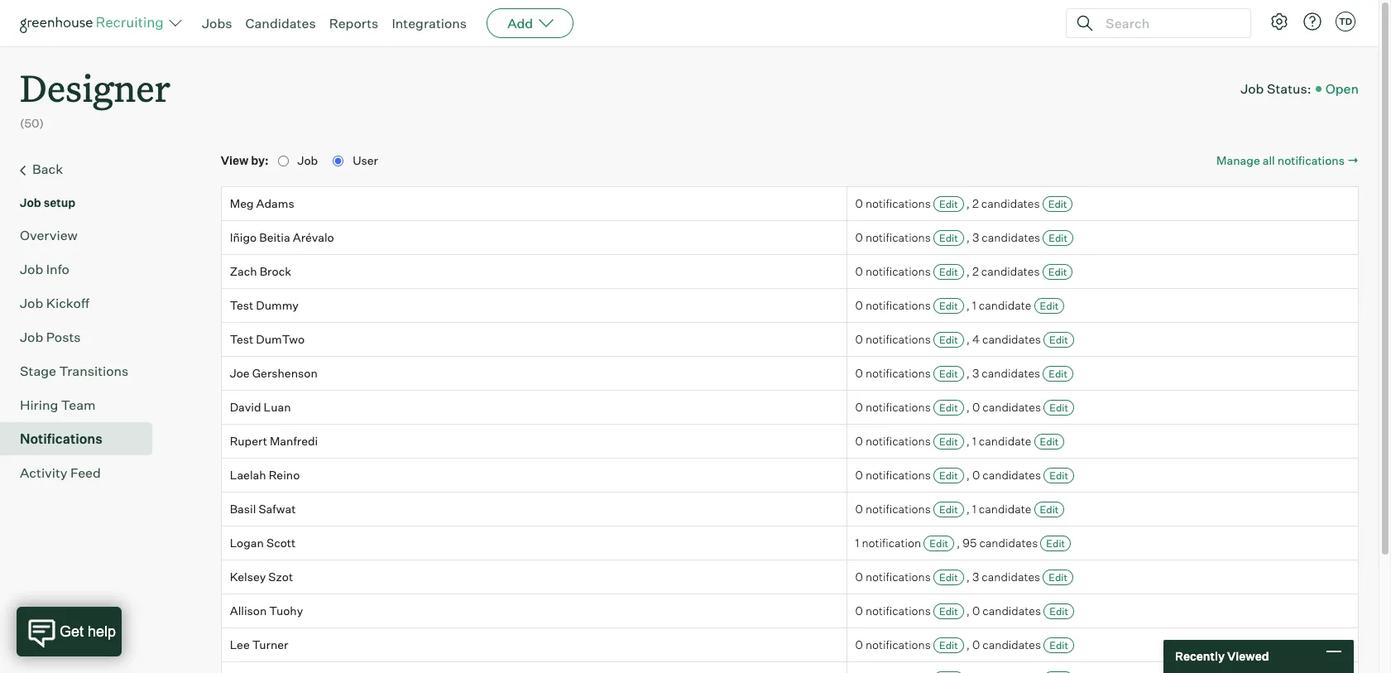 Task type: locate. For each thing, give the bounding box(es) containing it.
1 for test dummy
[[973, 298, 977, 312]]

0 vertical spatial 0 notifications edit ,             3 candidates edit
[[856, 230, 1068, 244]]

overview link
[[20, 225, 146, 245]]

job info link
[[20, 259, 146, 279]]

3 0 notifications edit ,             3 candidates edit from the top
[[856, 570, 1068, 584]]

job left setup
[[20, 195, 41, 209]]

2 0 notifications edit ,             0 candidates edit from the top
[[856, 468, 1069, 482]]

2 3 from the top
[[973, 366, 980, 380]]

lee turner
[[230, 638, 289, 652]]

2
[[973, 196, 979, 210], [973, 264, 979, 278]]

→
[[1348, 153, 1360, 167]]

2 0 notifications edit ,             1 candidate edit from the top
[[856, 434, 1059, 448]]

0 notifications edit ,             3 candidates edit for joe gershenson
[[856, 366, 1068, 380]]

, for basil safwat
[[967, 502, 970, 516]]

job inside 'link'
[[20, 328, 43, 345]]

test up joe
[[230, 332, 254, 346]]

job setup
[[20, 195, 76, 209]]

candidates for david luan
[[983, 400, 1042, 414]]

User radio
[[333, 156, 344, 167]]

gershenson
[[252, 366, 318, 380]]

notifications for meg adams
[[866, 196, 931, 210]]

1 0 notifications edit ,             0 candidates edit from the top
[[856, 400, 1069, 414]]

iñigo beitia arévalo
[[230, 231, 334, 245]]

notifications inside "link"
[[1278, 153, 1345, 167]]

2 vertical spatial candidate
[[979, 502, 1032, 516]]

integrations
[[392, 15, 467, 31]]

3
[[973, 230, 980, 244], [973, 366, 980, 380], [973, 570, 980, 584]]

0 notifications edit ,             4 candidates edit
[[856, 332, 1069, 346]]

configure image
[[1270, 12, 1290, 31]]

0 notifications edit ,             1 candidate edit for rupert manfredi
[[856, 434, 1059, 448]]

0 vertical spatial 0 notifications edit ,             2 candidates edit
[[856, 196, 1068, 210]]

0 vertical spatial candidate
[[979, 298, 1032, 312]]

stage transitions
[[20, 362, 129, 379]]

candidates
[[246, 15, 316, 31]]

0 for kelsey szot
[[856, 570, 863, 584]]

Job radio
[[278, 156, 289, 167]]

1 3 from the top
[[973, 230, 980, 244]]

1 2 from the top
[[973, 196, 979, 210]]

1 vertical spatial test
[[230, 332, 254, 346]]

notifications for david luan
[[866, 400, 931, 414]]

candidates for test dumtwo
[[983, 332, 1041, 346]]

notifications for lee turner
[[866, 638, 931, 652]]

transitions
[[59, 362, 129, 379]]

1
[[973, 298, 977, 312], [973, 434, 977, 448], [973, 502, 977, 516], [856, 536, 860, 550]]

1 vertical spatial 3
[[973, 366, 980, 380]]

0 notifications edit ,             3 candidates edit for kelsey szot
[[856, 570, 1068, 584]]

candidate for dummy
[[979, 298, 1032, 312]]

0 vertical spatial 0 notifications edit ,             1 candidate edit
[[856, 298, 1059, 312]]

recently viewed
[[1176, 649, 1270, 663]]

0 vertical spatial 2
[[973, 196, 979, 210]]

3 for iñigo beitia arévalo
[[973, 230, 980, 244]]

job right job radio
[[298, 153, 321, 167]]

view
[[221, 153, 249, 167]]

setup
[[44, 195, 76, 209]]

1 vertical spatial candidate
[[979, 434, 1032, 448]]

david luan
[[230, 400, 291, 414]]

0 for basil safwat
[[856, 502, 863, 516]]

candidate for manfredi
[[979, 434, 1032, 448]]

0 for zach brock
[[856, 264, 863, 278]]

notifications for joe gershenson
[[866, 366, 931, 380]]

job for job setup
[[20, 195, 41, 209]]

3 0 notifications edit ,             1 candidate edit from the top
[[856, 502, 1059, 516]]

3 for kelsey szot
[[973, 570, 980, 584]]

2 0 notifications edit ,             2 candidates edit from the top
[[856, 264, 1068, 278]]

1 candidate from the top
[[979, 298, 1032, 312]]

0 vertical spatial test
[[230, 298, 254, 313]]

2 0 notifications edit ,             3 candidates edit from the top
[[856, 366, 1068, 380]]

candidates
[[982, 196, 1040, 210], [982, 230, 1041, 244], [982, 264, 1040, 278], [983, 332, 1041, 346], [982, 366, 1041, 380], [983, 400, 1042, 414], [983, 468, 1042, 482], [980, 536, 1038, 550], [982, 570, 1041, 584], [983, 604, 1042, 618], [983, 638, 1042, 652]]

3 3 from the top
[[973, 570, 980, 584]]

2 vertical spatial 0 notifications edit ,             1 candidate edit
[[856, 502, 1059, 516]]

iñigo
[[230, 231, 257, 245]]

arévalo
[[293, 231, 334, 245]]

0 for iñigo beitia arévalo
[[856, 230, 863, 244]]

td button
[[1333, 8, 1360, 35]]

test dumtwo
[[230, 332, 305, 346]]

2 for zach brock
[[973, 264, 979, 278]]

manage
[[1217, 153, 1261, 167]]

job left kickoff
[[20, 294, 43, 311]]

zach
[[230, 264, 257, 279]]

1 vertical spatial 0 notifications edit ,             2 candidates edit
[[856, 264, 1068, 278]]

0 notifications edit ,             3 candidates edit
[[856, 230, 1068, 244], [856, 366, 1068, 380], [856, 570, 1068, 584]]

job kickoff link
[[20, 293, 146, 313]]

, for joe gershenson
[[967, 366, 970, 380]]

status:
[[1268, 80, 1312, 97]]

notifications for allison tuohy
[[866, 604, 931, 618]]

kelsey szot
[[230, 570, 293, 584]]

2 vertical spatial 3
[[973, 570, 980, 584]]

0 notifications edit ,             1 candidate edit for test dummy
[[856, 298, 1059, 312]]

0 notifications edit ,             0 candidates edit for laelah reino
[[856, 468, 1069, 482]]

back link
[[20, 159, 146, 180]]

0 notifications edit ,             2 candidates edit for meg adams
[[856, 196, 1068, 210]]

open
[[1326, 80, 1360, 97]]

kickoff
[[46, 294, 89, 311]]

tuohy
[[269, 604, 303, 618]]

0 for test dumtwo
[[856, 332, 863, 346]]

manage all notifications →
[[1217, 153, 1360, 167]]

, for lee turner
[[967, 638, 970, 652]]

team
[[61, 396, 96, 413]]

0 for rupert manfredi
[[856, 434, 863, 448]]

2 test from the top
[[230, 332, 254, 346]]

test down the zach
[[230, 298, 254, 313]]

1 0 notifications edit ,             3 candidates edit from the top
[[856, 230, 1068, 244]]

notifications for iñigo beitia arévalo
[[866, 230, 931, 244]]

0 notifications edit ,             2 candidates edit
[[856, 196, 1068, 210], [856, 264, 1068, 278]]

notifications for test dummy
[[866, 298, 931, 312]]

basil safwat
[[230, 502, 296, 516]]

1 vertical spatial 2
[[973, 264, 979, 278]]

job left status:
[[1241, 80, 1265, 97]]

notifications
[[1278, 153, 1345, 167], [866, 196, 931, 210], [866, 230, 931, 244], [866, 264, 931, 278], [866, 298, 931, 312], [866, 332, 931, 346], [866, 366, 931, 380], [866, 400, 931, 414], [866, 434, 931, 448], [866, 468, 931, 482], [866, 502, 931, 516], [866, 570, 931, 584], [866, 604, 931, 618], [866, 638, 931, 652]]

candidates link
[[246, 15, 316, 31]]

add button
[[487, 8, 574, 38]]

overview
[[20, 227, 78, 243]]

0 notifications edit ,             3 candidates edit for iñigo beitia arévalo
[[856, 230, 1068, 244]]

3 for joe gershenson
[[973, 366, 980, 380]]

4
[[973, 332, 980, 346]]

meg adams
[[230, 197, 295, 211]]

1 0 notifications edit ,             2 candidates edit from the top
[[856, 196, 1068, 210]]

, for kelsey szot
[[967, 570, 970, 584]]

2 for meg adams
[[973, 196, 979, 210]]

td
[[1340, 16, 1353, 27]]

allison
[[230, 604, 267, 618]]

test for test dummy
[[230, 298, 254, 313]]

activity feed
[[20, 464, 101, 481]]

job left posts
[[20, 328, 43, 345]]

1 vertical spatial 0 notifications edit ,             1 candidate edit
[[856, 434, 1059, 448]]

activity
[[20, 464, 68, 481]]

info
[[46, 261, 69, 277]]

notifications for laelah reino
[[866, 468, 931, 482]]

, for meg adams
[[967, 196, 970, 210]]

candidates for laelah reino
[[983, 468, 1042, 482]]

1 0 notifications edit ,             1 candidate edit from the top
[[856, 298, 1059, 312]]

by:
[[251, 153, 269, 167]]

basil
[[230, 502, 256, 516]]

3 0 notifications edit ,             0 candidates edit from the top
[[856, 604, 1069, 618]]

user
[[353, 153, 378, 167]]

0
[[856, 196, 863, 210], [856, 230, 863, 244], [856, 264, 863, 278], [856, 298, 863, 312], [856, 332, 863, 346], [856, 366, 863, 380], [856, 400, 863, 414], [973, 400, 980, 414], [856, 434, 863, 448], [856, 468, 863, 482], [973, 468, 980, 482], [856, 502, 863, 516], [856, 570, 863, 584], [856, 604, 863, 618], [973, 604, 980, 618], [856, 638, 863, 652], [973, 638, 980, 652]]

candidates for iñigo beitia arévalo
[[982, 230, 1041, 244]]

test for test dumtwo
[[230, 332, 254, 346]]

2 vertical spatial 0 notifications edit ,             3 candidates edit
[[856, 570, 1068, 584]]

laelah
[[230, 468, 266, 482]]

2 candidate from the top
[[979, 434, 1032, 448]]

hiring
[[20, 396, 58, 413]]

0 vertical spatial 3
[[973, 230, 980, 244]]

dumtwo
[[256, 332, 305, 346]]

4 0 notifications edit ,             0 candidates edit from the top
[[856, 638, 1069, 652]]

, for david luan
[[967, 400, 970, 414]]

job for job kickoff
[[20, 294, 43, 311]]

3 candidate from the top
[[979, 502, 1032, 516]]

0 for joe gershenson
[[856, 366, 863, 380]]

david
[[230, 400, 261, 414]]

0 for allison tuohy
[[856, 604, 863, 618]]

0 notifications edit ,             0 candidates edit for david luan
[[856, 400, 1069, 414]]

job left "info"
[[20, 261, 43, 277]]

1 test from the top
[[230, 298, 254, 313]]

test
[[230, 298, 254, 313], [230, 332, 254, 346]]

brock
[[260, 264, 291, 279]]

2 2 from the top
[[973, 264, 979, 278]]

1 vertical spatial 0 notifications edit ,             3 candidates edit
[[856, 366, 1068, 380]]

luan
[[264, 400, 291, 414]]

job posts link
[[20, 327, 146, 347]]

all
[[1263, 153, 1276, 167]]

logan scott
[[230, 536, 296, 550]]

, for test dumtwo
[[967, 332, 970, 346]]

candidate
[[979, 298, 1032, 312], [979, 434, 1032, 448], [979, 502, 1032, 516]]



Task type: vqa. For each thing, say whether or not it's contained in the screenshot.
third 0 notifications Edit ,             1 candidate Edit from the bottom of the page
yes



Task type: describe. For each thing, give the bounding box(es) containing it.
job for job status:
[[1241, 80, 1265, 97]]

job for job info
[[20, 261, 43, 277]]

jobs
[[202, 15, 232, 31]]

beitia
[[259, 231, 290, 245]]

manfredi
[[270, 434, 318, 448]]

, for logan scott
[[957, 536, 961, 550]]

, for allison tuohy
[[967, 604, 970, 618]]

dummy
[[256, 298, 299, 313]]

0 for meg adams
[[856, 196, 863, 210]]

, for iñigo beitia arévalo
[[967, 230, 970, 244]]

reino
[[269, 468, 300, 482]]

job for job
[[298, 153, 321, 167]]

job info
[[20, 261, 69, 277]]

job status:
[[1241, 80, 1312, 97]]

reports
[[329, 15, 379, 31]]

notifications link
[[20, 429, 146, 448]]

1 notification edit ,             95 candidates edit
[[856, 536, 1066, 550]]

meg
[[230, 197, 254, 211]]

candidates for joe gershenson
[[982, 366, 1041, 380]]

activity feed link
[[20, 463, 146, 482]]

, for zach brock
[[967, 264, 970, 278]]

stage transitions link
[[20, 361, 146, 381]]

notifications for basil safwat
[[866, 502, 931, 516]]

(50)
[[20, 116, 44, 130]]

notification
[[862, 536, 922, 550]]

integrations link
[[392, 15, 467, 31]]

job kickoff
[[20, 294, 89, 311]]

allison tuohy
[[230, 604, 303, 618]]

hiring team link
[[20, 395, 146, 415]]

td button
[[1336, 12, 1356, 31]]

laelah reino
[[230, 468, 300, 482]]

0 notifications edit ,             0 candidates edit for lee turner
[[856, 638, 1069, 652]]

designer (50)
[[20, 63, 171, 130]]

job for job posts
[[20, 328, 43, 345]]

Search text field
[[1102, 11, 1236, 35]]

candidates for lee turner
[[983, 638, 1042, 652]]

manage all notifications → link
[[1217, 152, 1360, 168]]

candidates for logan scott
[[980, 536, 1038, 550]]

0 for test dummy
[[856, 298, 863, 312]]

designer
[[20, 63, 171, 112]]

1 for rupert manfredi
[[973, 434, 977, 448]]

candidates for allison tuohy
[[983, 604, 1042, 618]]

, for test dummy
[[967, 298, 970, 312]]

adams
[[256, 197, 295, 211]]

safwat
[[259, 502, 296, 516]]

zach brock
[[230, 264, 291, 279]]

designer link
[[20, 46, 171, 115]]

joe
[[230, 366, 250, 380]]

95
[[963, 536, 977, 550]]

notifications for kelsey szot
[[866, 570, 931, 584]]

reports link
[[329, 15, 379, 31]]

notifications for zach brock
[[866, 264, 931, 278]]

add
[[508, 15, 533, 31]]

notifications for rupert manfredi
[[866, 434, 931, 448]]

candidates for meg adams
[[982, 196, 1040, 210]]

scott
[[267, 536, 296, 550]]

logan
[[230, 536, 264, 550]]

viewed
[[1228, 649, 1270, 663]]

0 notifications edit ,             0 candidates edit for allison tuohy
[[856, 604, 1069, 618]]

turner
[[252, 638, 289, 652]]

feed
[[70, 464, 101, 481]]

notifications for test dumtwo
[[866, 332, 931, 346]]

lee
[[230, 638, 250, 652]]

hiring team
[[20, 396, 96, 413]]

1 for basil safwat
[[973, 502, 977, 516]]

szot
[[268, 570, 293, 584]]

0 notifications edit ,             2 candidates edit for zach brock
[[856, 264, 1068, 278]]

, for laelah reino
[[967, 468, 970, 482]]

0 notifications edit ,             1 candidate edit for basil safwat
[[856, 502, 1059, 516]]

kelsey
[[230, 570, 266, 584]]

rupert
[[230, 434, 267, 448]]

candidate for safwat
[[979, 502, 1032, 516]]

test dummy
[[230, 298, 299, 313]]

, for rupert manfredi
[[967, 434, 970, 448]]

notifications
[[20, 430, 103, 447]]

rupert manfredi
[[230, 434, 318, 448]]

jobs link
[[202, 15, 232, 31]]

stage
[[20, 362, 56, 379]]

0 for laelah reino
[[856, 468, 863, 482]]

candidates for zach brock
[[982, 264, 1040, 278]]

candidates for kelsey szot
[[982, 570, 1041, 584]]

joe gershenson
[[230, 366, 318, 380]]

recently
[[1176, 649, 1225, 663]]

0 for lee turner
[[856, 638, 863, 652]]

back
[[32, 160, 63, 177]]

posts
[[46, 328, 81, 345]]

greenhouse recruiting image
[[20, 13, 169, 33]]

view by:
[[221, 153, 271, 167]]

0 for david luan
[[856, 400, 863, 414]]



